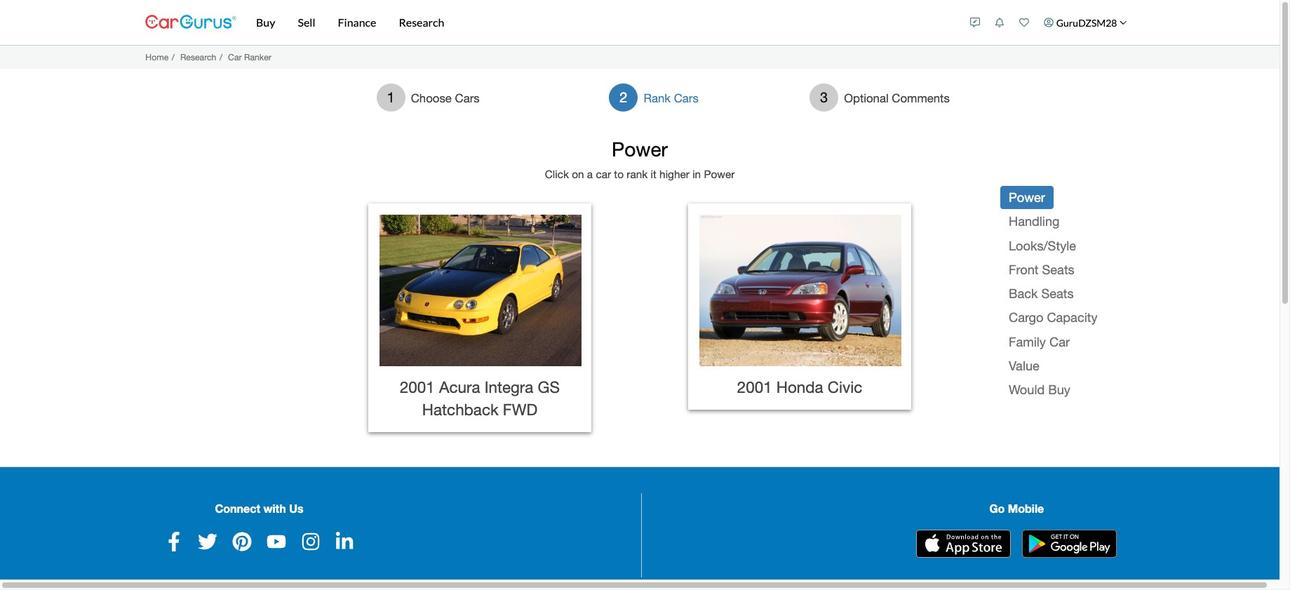 Task type: vqa. For each thing, say whether or not it's contained in the screenshot.
"menu bar" at the top of page
yes



Task type: describe. For each thing, give the bounding box(es) containing it.
us
[[289, 502, 304, 515]]

connect with us
[[215, 502, 304, 515]]

optional
[[844, 91, 889, 105]]

gs
[[538, 378, 560, 396]]

honda
[[777, 378, 824, 396]]

pinterest image
[[232, 532, 252, 552]]

2001 honda civic
[[737, 378, 863, 396]]

buy button
[[245, 0, 287, 45]]

family car
[[1009, 335, 1070, 349]]

back
[[1009, 286, 1038, 301]]

instagram image
[[301, 532, 321, 552]]

buy inside buy popup button
[[256, 15, 275, 29]]

2001 for 2001 honda civic
[[737, 378, 772, 396]]

choose cars
[[411, 91, 480, 105]]

on
[[572, 168, 584, 180]]

value link
[[1001, 354, 1048, 378]]

power for power click on a car to rank it higher in power
[[612, 138, 668, 161]]

1
[[387, 89, 395, 105]]

cargo capacity link
[[1001, 306, 1106, 329]]

research inside dropdown button
[[399, 15, 444, 29]]

rank
[[644, 91, 671, 105]]

home
[[145, 52, 169, 62]]

0 vertical spatial car
[[228, 52, 242, 62]]

seats for front seats
[[1043, 262, 1075, 277]]

would buy
[[1009, 383, 1071, 397]]

rank
[[627, 168, 648, 180]]

power for power
[[1009, 190, 1046, 205]]

fwd
[[503, 400, 538, 419]]

choose
[[411, 91, 452, 105]]

research button
[[388, 0, 456, 45]]

gurudzsm28
[[1057, 16, 1118, 28]]

seats for back seats
[[1042, 286, 1074, 301]]

family
[[1009, 335, 1046, 349]]

looks/style link
[[1001, 234, 1085, 257]]

car
[[596, 168, 611, 180]]

go
[[990, 502, 1005, 515]]

power link
[[1001, 186, 1054, 209]]

comments
[[892, 91, 950, 105]]

power click on a car to rank it higher in power
[[545, 138, 735, 180]]

click
[[545, 168, 569, 180]]

connect
[[215, 502, 260, 515]]

integra
[[485, 378, 534, 396]]

linkedin image
[[335, 532, 355, 552]]

3
[[820, 89, 828, 105]]

front
[[1009, 262, 1039, 277]]

would
[[1009, 383, 1045, 397]]

optional comments
[[844, 91, 950, 105]]

looks/style
[[1009, 238, 1077, 253]]

car inside 'link'
[[1050, 335, 1070, 349]]

it
[[651, 168, 657, 180]]

cargo
[[1009, 310, 1044, 325]]

gurudzsm28 button
[[1037, 3, 1135, 42]]

capacity
[[1047, 310, 1098, 325]]

2
[[620, 89, 628, 105]]

cargurus logo homepage link image
[[145, 2, 236, 42]]

mobile
[[1008, 502, 1044, 515]]

value
[[1009, 359, 1040, 373]]



Task type: locate. For each thing, give the bounding box(es) containing it.
hatchback
[[422, 400, 499, 419]]

acura
[[439, 378, 480, 396]]

seats
[[1043, 262, 1075, 277], [1042, 286, 1074, 301]]

cars right the rank
[[674, 91, 699, 105]]

handling
[[1009, 214, 1060, 229]]

1 vertical spatial power
[[704, 168, 735, 180]]

2 / from the left
[[220, 52, 223, 62]]

to
[[614, 168, 624, 180]]

0 horizontal spatial /
[[172, 52, 175, 62]]

buy up ranker
[[256, 15, 275, 29]]

0 vertical spatial power
[[612, 138, 668, 161]]

0 horizontal spatial cars
[[455, 91, 480, 105]]

with
[[263, 502, 286, 515]]

2 2001 from the left
[[737, 378, 772, 396]]

1 horizontal spatial research
[[399, 15, 444, 29]]

higher
[[660, 168, 690, 180]]

2001 inside 2001 acura integra gs hatchback fwd
[[400, 378, 435, 396]]

power up rank
[[612, 138, 668, 161]]

youtube image
[[267, 532, 286, 552]]

buy inside would buy link
[[1049, 383, 1071, 397]]

1 horizontal spatial car
[[1050, 335, 1070, 349]]

user icon image
[[1044, 18, 1054, 27]]

2001 acura integra gs hatchback fwd
[[400, 378, 560, 419]]

1 vertical spatial buy
[[1049, 383, 1071, 397]]

0 horizontal spatial buy
[[256, 15, 275, 29]]

rank cars
[[644, 91, 699, 105]]

finance
[[338, 15, 376, 29]]

2 horizontal spatial power
[[1009, 190, 1046, 205]]

power up handling link
[[1009, 190, 1046, 205]]

0 horizontal spatial car
[[228, 52, 242, 62]]

0 vertical spatial seats
[[1043, 262, 1075, 277]]

car left ranker
[[228, 52, 242, 62]]

research right finance
[[399, 15, 444, 29]]

cars
[[455, 91, 480, 105], [674, 91, 699, 105]]

1 / from the left
[[172, 52, 175, 62]]

buy right would
[[1049, 383, 1071, 397]]

/ right home link
[[172, 52, 175, 62]]

front seats link
[[1001, 258, 1083, 281]]

cargo capacity
[[1009, 310, 1098, 325]]

0 vertical spatial research
[[399, 15, 444, 29]]

back seats
[[1009, 286, 1074, 301]]

sell button
[[287, 0, 327, 45]]

family car link
[[1001, 330, 1079, 353]]

a
[[587, 168, 593, 180]]

front seats
[[1009, 262, 1075, 277]]

1 vertical spatial seats
[[1042, 286, 1074, 301]]

add a car review image
[[971, 18, 980, 27]]

seats down looks/style 'link'
[[1043, 262, 1075, 277]]

power right in
[[704, 168, 735, 180]]

2 vertical spatial power
[[1009, 190, 1046, 205]]

back seats link
[[1001, 282, 1083, 305]]

seats up cargo capacity
[[1042, 286, 1074, 301]]

cars for 2
[[674, 91, 699, 105]]

finance button
[[327, 0, 388, 45]]

cars for 1
[[455, 91, 480, 105]]

home / research / car ranker
[[145, 52, 271, 62]]

would buy link
[[1001, 378, 1079, 402]]

0 horizontal spatial research
[[180, 52, 216, 62]]

cars right choose
[[455, 91, 480, 105]]

1 vertical spatial car
[[1050, 335, 1070, 349]]

power
[[612, 138, 668, 161], [704, 168, 735, 180], [1009, 190, 1046, 205]]

1 horizontal spatial /
[[220, 52, 223, 62]]

2001
[[400, 378, 435, 396], [737, 378, 772, 396]]

get it on google play image
[[1023, 530, 1117, 558]]

0 vertical spatial buy
[[256, 15, 275, 29]]

gurudzsm28 menu
[[963, 3, 1135, 42]]

chevron down image
[[1120, 19, 1127, 26]]

handling link
[[1001, 210, 1068, 233]]

menu bar
[[236, 0, 963, 45]]

2001 for 2001 acura integra gs hatchback fwd
[[400, 378, 435, 396]]

2001 left acura
[[400, 378, 435, 396]]

1 vertical spatial research
[[180, 52, 216, 62]]

menu bar containing buy
[[236, 0, 963, 45]]

facebook image
[[164, 532, 184, 552]]

saved cars image
[[1020, 18, 1030, 27]]

/ right the 'research' "link"
[[220, 52, 223, 62]]

2 cars from the left
[[674, 91, 699, 105]]

cargurus logo homepage link link
[[145, 2, 236, 42]]

1 2001 from the left
[[400, 378, 435, 396]]

research down the cargurus logo homepage link
[[180, 52, 216, 62]]

1 horizontal spatial cars
[[674, 91, 699, 105]]

car
[[228, 52, 242, 62], [1050, 335, 1070, 349]]

open notifications image
[[995, 18, 1005, 27]]

ranker
[[244, 52, 271, 62]]

1 cars from the left
[[455, 91, 480, 105]]

buy
[[256, 15, 275, 29], [1049, 383, 1071, 397]]

car down cargo capacity
[[1050, 335, 1070, 349]]

1 horizontal spatial power
[[704, 168, 735, 180]]

download on the app store image
[[917, 530, 1011, 558]]

1 horizontal spatial buy
[[1049, 383, 1071, 397]]

sell
[[298, 15, 315, 29]]

0 horizontal spatial power
[[612, 138, 668, 161]]

in
[[693, 168, 701, 180]]

research link
[[180, 52, 216, 62]]

civic
[[828, 378, 863, 396]]

home link
[[145, 52, 169, 62]]

twitter image
[[198, 532, 218, 552]]

0 horizontal spatial 2001
[[400, 378, 435, 396]]

/
[[172, 52, 175, 62], [220, 52, 223, 62]]

1 horizontal spatial 2001
[[737, 378, 772, 396]]

go mobile
[[990, 502, 1044, 515]]

research
[[399, 15, 444, 29], [180, 52, 216, 62]]

2001 left honda
[[737, 378, 772, 396]]



